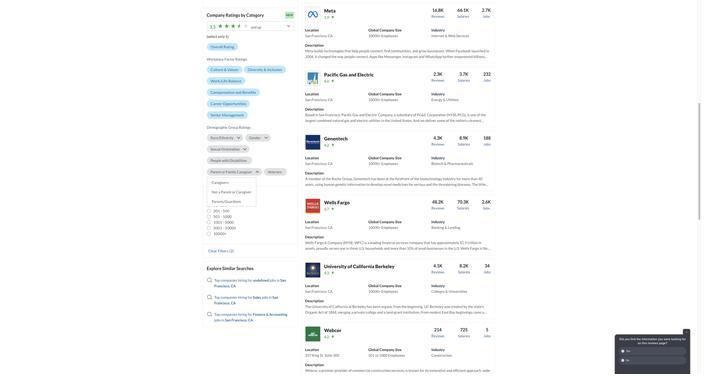 Task type: vqa. For each thing, say whether or not it's contained in the screenshot.
"Ratings" to the bottom
yes



Task type: locate. For each thing, give the bounding box(es) containing it.
51 - 200
[[214, 203, 227, 207]]

1 horizontal spatial to
[[375, 353, 379, 358]]

4 description from the top
[[305, 235, 324, 239]]

reviews for pacific gas and electric
[[432, 78, 445, 82]]

1 global company size 10000+ employees from the top
[[369, 28, 402, 38]]

0 horizontal spatial 501
[[214, 214, 220, 219]]

- right '201'
[[221, 209, 222, 213]]

5 reviews from the top
[[432, 270, 445, 274]]

group
[[229, 125, 238, 130]]

industry inside industry internet & web services
[[432, 28, 445, 32]]

3 industry from the top
[[432, 156, 445, 160]]

reality
[[305, 66, 316, 70]]

0 vertical spatial find
[[384, 49, 391, 53]]

parent right a
[[221, 190, 232, 194]]

1 vertical spatial san francisco, ca
[[214, 295, 278, 305]]

2 san francisco, ca from the top
[[214, 295, 278, 305]]

1 vertical spatial help
[[320, 66, 327, 70]]

you right did
[[625, 338, 630, 341]]

employees for genentech
[[382, 162, 398, 166]]

compensation and benefits
[[211, 90, 256, 94]]

and left "up" at the left top of page
[[251, 25, 257, 29]]

2 vertical spatial top
[[214, 312, 220, 317]]

screens
[[384, 60, 396, 64]]

10000+ for university of california berkeley
[[369, 289, 381, 294]]

and left benefits
[[236, 90, 242, 94]]

help down "world."
[[320, 66, 327, 70]]

reviews
[[648, 342, 659, 345]]

0 horizontal spatial you
[[625, 338, 630, 341]]

4 reviews from the top
[[432, 206, 445, 210]]

4.2 down webcor
[[324, 335, 329, 339]]

location san francisco, ca for wells fargo
[[305, 220, 333, 230]]

work/life
[[211, 79, 228, 83]]

company for wells fargo
[[380, 220, 395, 224]]

1 horizontal spatial like
[[445, 60, 450, 64]]

0 horizontal spatial jobs
[[214, 318, 221, 322]]

caregiver up parents/guardians
[[236, 190, 252, 194]]

for left undefined at the left of the page
[[248, 278, 252, 283]]

hiring left finance
[[238, 312, 247, 317]]

2 reviews from the top
[[432, 78, 445, 82]]

find right did
[[631, 338, 636, 341]]

company for university of california berkeley
[[380, 284, 395, 288]]

san
[[305, 34, 311, 38], [305, 98, 311, 102], [305, 162, 311, 166], [305, 225, 311, 230], [281, 278, 286, 283], [305, 289, 311, 294], [273, 295, 278, 300], [225, 318, 231, 322]]

pacific gas and electric image
[[305, 71, 321, 86]]

4.2 for genentech
[[324, 143, 329, 147]]

banking
[[432, 225, 444, 230]]

1 location san francisco, ca from the top
[[305, 28, 333, 38]]

4 global company size 10000+ employees from the top
[[369, 220, 402, 230]]

global inside global company size 501 to 1000 employees
[[369, 348, 379, 352]]

industry for webcor
[[432, 348, 445, 352]]

5 location san francisco, ca from the top
[[305, 284, 333, 294]]

company inside global company size 501 to 1000 employees
[[380, 348, 395, 352]]

5
[[486, 327, 489, 333]]

people down that
[[345, 54, 355, 59]]

parent down people
[[211, 170, 221, 174]]

1 horizontal spatial help
[[352, 49, 359, 53]]

1 horizontal spatial 1000
[[379, 353, 388, 358]]

reviews down 4.3k
[[432, 142, 445, 146]]

wells
[[324, 200, 337, 205]]

0 horizontal spatial like
[[378, 54, 384, 59]]

1 horizontal spatial or
[[232, 190, 236, 194]]

2 horizontal spatial meta
[[342, 60, 351, 64]]

(2)
[[229, 249, 234, 253]]

1 horizontal spatial meta
[[324, 8, 336, 13]]

industry inside industry construction
[[432, 348, 445, 352]]

1 location from the top
[[305, 28, 319, 32]]

jobs down 2.6k
[[483, 206, 490, 210]]

3 reviews from the top
[[432, 142, 445, 146]]

meta image
[[305, 7, 321, 22]]

around
[[305, 60, 317, 64]]

top for top companies hiring for finance & accounting jobs in san francisco, ca
[[214, 312, 220, 317]]

1 horizontal spatial jobs
[[262, 295, 268, 300]]

6 location from the top
[[305, 348, 319, 352]]

connect,
[[371, 49, 384, 53]]

for right looking
[[683, 338, 686, 341]]

4.2 down genentech
[[324, 143, 329, 147]]

california
[[353, 264, 375, 269]]

10000+
[[369, 34, 381, 38], [369, 98, 381, 102], [369, 162, 381, 166], [369, 225, 381, 230], [214, 231, 227, 236], [369, 289, 381, 294]]

or left family
[[222, 170, 225, 174]]

reviews down 214
[[432, 334, 445, 338]]

3.5
[[210, 24, 216, 30]]

information
[[642, 338, 658, 341]]

caregiver
[[237, 170, 252, 174], [236, 190, 252, 194]]

2 vertical spatial ratings
[[239, 125, 251, 130]]

reviews down "4.1k"
[[432, 270, 445, 274]]

jobs inside 2.6k jobs
[[483, 206, 490, 210]]

top for top companies hiring for sales jobs in
[[214, 295, 220, 300]]

race/ethnicity
[[211, 136, 234, 140]]

industry for university of california berkeley
[[432, 284, 445, 288]]

1 industry from the top
[[432, 28, 445, 32]]

2 vertical spatial hiring
[[238, 312, 247, 317]]

4 location san francisco, ca from the top
[[305, 220, 333, 230]]

- for 1001
[[223, 220, 224, 225]]

global company size 10000+ employees for university of california berkeley
[[369, 284, 402, 294]]

0 horizontal spatial people
[[345, 54, 355, 59]]

industry up energy on the right top of page
[[432, 92, 445, 96]]

employees inside global company size 501 to 1000 employees
[[388, 353, 405, 358]]

jobs down 5
[[484, 334, 491, 338]]

find inside did you find the information you were looking for on this reviews page?
[[631, 338, 636, 341]]

yes
[[627, 350, 631, 353]]

industry inside the industry colleges & universities
[[432, 284, 445, 288]]

career opportunities
[[211, 101, 246, 106]]

0 horizontal spatial to
[[316, 66, 319, 70]]

10000+ for wells fargo
[[369, 225, 381, 230]]

1 vertical spatial find
[[631, 338, 636, 341]]

1 - 50
[[214, 197, 223, 202]]

reviews down 16.8k
[[432, 14, 445, 18]]

ratings for factor
[[236, 57, 247, 61]]

pacific gas and electric
[[324, 72, 374, 77]]

next
[[342, 66, 349, 70]]

accounting
[[269, 312, 288, 317]]

augmented
[[451, 60, 468, 64]]

ca inside the "top companies hiring for finance & accounting jobs in san francisco, ca"
[[248, 318, 253, 322]]

reviews down 2.3k
[[432, 78, 445, 82]]

connect.
[[356, 54, 369, 59]]

management
[[222, 113, 244, 117]]

- down 201 - 500
[[221, 214, 222, 219]]

of
[[348, 264, 352, 269]]

5 industry from the top
[[432, 284, 445, 288]]

people up connect.
[[359, 49, 370, 53]]

industry up colleges
[[432, 284, 445, 288]]

1 vertical spatial 501
[[369, 353, 375, 358]]

description for webcor
[[305, 363, 324, 367]]

global for meta
[[369, 28, 379, 32]]

industry inside industry biotech & pharmaceuticals
[[432, 156, 445, 160]]

- right 1
[[216, 197, 218, 202]]

location san francisco, ca down 3.7 at the bottom left of page
[[305, 220, 333, 230]]

0 vertical spatial san francisco, ca
[[214, 278, 286, 288]]

reviews down 48.2k
[[432, 206, 445, 210]]

2 companies from the top
[[221, 295, 237, 300]]

jobs inside 2.7k jobs
[[483, 14, 490, 18]]

jobs down 34
[[484, 270, 491, 274]]

& right biotech on the right of the page
[[444, 162, 447, 166]]

university of california berkeley
[[324, 264, 395, 269]]

that
[[345, 49, 351, 53]]

moving
[[354, 60, 366, 64]]

0 vertical spatial jobs
[[270, 278, 276, 283]]

to inside description meta builds technologies that help people connect, find communities, and grow businesses. when facebook launched in 2004, it changed the way people connect. apps like messenger, instagram and whatsapp further empowered billions around the world. now, meta is moving beyond 2d screens toward immersive experiences like augmented and virtual reality to help build the next evolution in social technology.
[[316, 66, 319, 70]]

industry internet & web services
[[432, 28, 470, 38]]

0 vertical spatial 1000
[[223, 214, 232, 219]]

grow
[[419, 49, 427, 53]]

2 top from the top
[[214, 295, 220, 300]]

jobs down 2.7k
[[483, 14, 490, 18]]

services
[[457, 34, 470, 38]]

6 description from the top
[[305, 363, 324, 367]]

industry up banking at the bottom of page
[[432, 220, 445, 224]]

employees for pacific gas and electric
[[382, 98, 398, 102]]

people
[[211, 158, 221, 163]]

6 industry from the top
[[432, 348, 445, 352]]

2 horizontal spatial jobs
[[270, 278, 276, 283]]

201 - 500
[[214, 209, 230, 213]]

the down technologies
[[332, 54, 337, 59]]

5 description from the top
[[305, 299, 324, 303]]

industry inside industry banking & lending
[[432, 220, 445, 224]]

immersive
[[409, 60, 425, 64]]

to inside global company size 501 to 1000 employees
[[375, 353, 379, 358]]

& left inclusion
[[264, 67, 267, 72]]

5 location from the top
[[305, 284, 319, 288]]

0 vertical spatial like
[[378, 54, 384, 59]]

1 vertical spatial people
[[345, 54, 355, 59]]

meta up next
[[342, 60, 351, 64]]

industry inside industry energy & utilities
[[432, 92, 445, 96]]

you up the page? on the right
[[659, 338, 664, 341]]

salaries down '66.1k'
[[457, 14, 470, 18]]

& inside the industry colleges & universities
[[446, 289, 448, 294]]

for left finance
[[248, 312, 252, 317]]

location san francisco, ca for university of california berkeley
[[305, 284, 333, 294]]

location san francisco, ca down 4.3
[[305, 284, 333, 294]]

1 description from the top
[[305, 43, 324, 47]]

& inside industry energy & utilities
[[443, 98, 446, 102]]

3 hiring from the top
[[238, 312, 247, 317]]

salaries down 725
[[458, 334, 470, 338]]

1 horizontal spatial find
[[631, 338, 636, 341]]

industry for wells fargo
[[432, 220, 445, 224]]

0 vertical spatial people
[[359, 49, 370, 53]]

for for finance & accounting
[[248, 312, 252, 317]]

location down "university of california berkeley" image
[[305, 284, 319, 288]]

3 location from the top
[[305, 156, 319, 160]]

2 description from the top
[[305, 107, 324, 111]]

and up instagram
[[413, 49, 418, 53]]

compensation and benefits button
[[207, 89, 260, 96]]

0 vertical spatial meta
[[324, 8, 336, 13]]

0 vertical spatial top
[[214, 278, 220, 283]]

industry banking & lending
[[432, 220, 461, 230]]

find up the messenger,
[[384, 49, 391, 53]]

up
[[257, 25, 261, 29]]

- left 5000
[[223, 220, 224, 225]]

3 description from the top
[[305, 171, 324, 175]]

1 san francisco, ca from the top
[[214, 278, 286, 288]]

1 vertical spatial companies
[[221, 295, 237, 300]]

the up on
[[637, 338, 641, 341]]

jobs for university of california berkeley
[[484, 270, 491, 274]]

& right energy on the right top of page
[[443, 98, 446, 102]]

location down "wells fargo" image
[[305, 220, 319, 224]]

global company size 10000+ employees for genentech
[[369, 156, 402, 166]]

1 hiring from the top
[[238, 278, 247, 283]]

industry up biotech on the right of the page
[[432, 156, 445, 160]]

1001
[[214, 220, 222, 225]]

- for 5001
[[223, 226, 224, 230]]

companies inside the "top companies hiring for finance & accounting jobs in san francisco, ca"
[[221, 312, 237, 317]]

0 horizontal spatial find
[[384, 49, 391, 53]]

1 vertical spatial hiring
[[238, 295, 247, 300]]

find inside description meta builds technologies that help people connect, find communities, and grow businesses. when facebook launched in 2004, it changed the way people connect. apps like messenger, instagram and whatsapp further empowered billions around the world. now, meta is moving beyond 2d screens toward immersive experiences like augmented and virtual reality to help build the next evolution in social technology.
[[384, 49, 391, 53]]

location for wells fargo
[[305, 220, 319, 224]]

industry up construction
[[432, 348, 445, 352]]

san francisco, ca up the "top companies hiring for finance & accounting jobs in san francisco, ca"
[[214, 295, 278, 305]]

10000
[[225, 226, 236, 230]]

size for wells fargo
[[395, 220, 402, 224]]

(select
[[207, 34, 217, 39]]

207
[[305, 353, 312, 358]]

5 global company size 10000+ employees from the top
[[369, 284, 402, 294]]

industry for meta
[[432, 28, 445, 32]]

0 vertical spatial companies
[[221, 278, 237, 283]]

214 reviews
[[432, 327, 445, 338]]

location down pacific gas and electric 'image'
[[305, 92, 319, 96]]

employees for university of california berkeley
[[382, 289, 398, 294]]

location up king on the left bottom of the page
[[305, 348, 319, 352]]

1 vertical spatial meta
[[305, 49, 314, 53]]

1 vertical spatial 4.2
[[324, 335, 329, 339]]

location for meta
[[305, 28, 319, 32]]

help right that
[[352, 49, 359, 53]]

san francisco, ca down searches
[[214, 278, 286, 288]]

compensation
[[211, 90, 235, 94]]

4 industry from the top
[[432, 220, 445, 224]]

industry up internet
[[432, 28, 445, 32]]

or up parents/guardians
[[232, 190, 236, 194]]

1 vertical spatial like
[[445, 60, 450, 64]]

location down "genentech" image
[[305, 156, 319, 160]]

jobs inside the 188 jobs
[[484, 142, 491, 146]]

global for pacific gas and electric
[[369, 92, 379, 96]]

ca
[[328, 34, 333, 38], [328, 98, 333, 102], [328, 162, 333, 166], [328, 225, 333, 230], [231, 284, 236, 288], [328, 289, 333, 294], [231, 301, 236, 305], [248, 318, 253, 322]]

1 vertical spatial 1000
[[379, 353, 388, 358]]

2 location from the top
[[305, 92, 319, 96]]

salaries down 3.7k
[[458, 78, 470, 82]]

3 location san francisco, ca from the top
[[305, 156, 333, 166]]

3 global company size 10000+ employees from the top
[[369, 156, 402, 166]]

and inside compensation and benefits button
[[236, 90, 242, 94]]

0 horizontal spatial or
[[222, 170, 225, 174]]

size
[[395, 28, 402, 32], [395, 92, 402, 96], [395, 156, 402, 160], [239, 191, 247, 196], [395, 220, 402, 224], [395, 284, 402, 288], [395, 348, 402, 352]]

global company size 501 to 1000 employees
[[369, 348, 405, 358]]

it
[[315, 54, 317, 59]]

like up 2d
[[378, 54, 384, 59]]

location san francisco, ca for genentech
[[305, 156, 333, 166]]

& left web
[[445, 34, 448, 38]]

1 vertical spatial top
[[214, 295, 220, 300]]

1 vertical spatial jobs
[[262, 295, 268, 300]]

salaries down 8.2k
[[458, 270, 470, 274]]

webcor image
[[305, 327, 321, 342]]

2 vertical spatial jobs
[[214, 318, 221, 322]]

location san francisco, ca down 4.0 at the left of the page
[[305, 92, 333, 102]]

employees for meta
[[382, 34, 398, 38]]

location down meta image
[[305, 28, 319, 32]]

san inside the "top companies hiring for finance & accounting jobs in san francisco, ca"
[[225, 318, 231, 322]]

1 vertical spatial to
[[375, 353, 379, 358]]

- right 51
[[219, 203, 220, 207]]

2.3k reviews
[[432, 72, 445, 82]]

hiring down searches
[[238, 278, 247, 283]]

caregiver down disabilities
[[237, 170, 252, 174]]

2 location san francisco, ca from the top
[[305, 92, 333, 102]]

jobs down 188
[[484, 142, 491, 146]]

companies for top companies hiring for undefined jobs in
[[221, 278, 237, 283]]

in inside the "top companies hiring for finance & accounting jobs in san francisco, ca"
[[222, 318, 224, 322]]

2 industry from the top
[[432, 92, 445, 96]]

4.3
[[324, 271, 329, 275]]

2.7k jobs
[[482, 8, 491, 18]]

location san francisco, ca down "genentech" image
[[305, 156, 333, 166]]

hiring
[[238, 278, 247, 283], [238, 295, 247, 300], [238, 312, 247, 317]]

top companies hiring for sales jobs in
[[214, 295, 273, 300]]

5001
[[214, 226, 222, 230]]

1 companies from the top
[[221, 278, 237, 283]]

ratings right factor
[[236, 57, 247, 61]]

0 vertical spatial help
[[352, 49, 359, 53]]

salaries down 8.9k
[[458, 142, 470, 146]]

jobs down 232
[[484, 78, 491, 82]]

jobs inside 232 jobs
[[484, 78, 491, 82]]

genentech
[[324, 136, 348, 141]]

8.9k
[[460, 135, 469, 141]]

company for meta
[[380, 28, 395, 32]]

for inside the "top companies hiring for finance & accounting jobs in san francisco, ca"
[[248, 312, 252, 317]]

meta up 2004,
[[305, 49, 314, 53]]

overall
[[211, 45, 223, 49]]

2 vertical spatial meta
[[342, 60, 351, 64]]

location inside location 207 king st. suite 300
[[305, 348, 319, 352]]

hiring left sales
[[238, 295, 247, 300]]

0 vertical spatial 4.2
[[324, 143, 329, 147]]

pharmaceuticals
[[448, 162, 473, 166]]

2 global company size 10000+ employees from the top
[[369, 92, 402, 102]]

salaries for university of california berkeley
[[458, 270, 470, 274]]

hiring inside the "top companies hiring for finance & accounting jobs in san francisco, ca"
[[238, 312, 247, 317]]

0 horizontal spatial help
[[320, 66, 327, 70]]

salaries for webcor
[[458, 334, 470, 338]]

location san francisco, ca for meta
[[305, 28, 333, 38]]

location san francisco, ca down 3.9
[[305, 28, 333, 38]]

0 vertical spatial 501
[[214, 214, 220, 219]]

1 reviews from the top
[[432, 14, 445, 18]]

3 top from the top
[[214, 312, 220, 317]]

jobs for wells fargo
[[483, 206, 490, 210]]

2 hiring from the top
[[238, 295, 247, 300]]

214
[[435, 327, 442, 333]]

salaries for genentech
[[458, 142, 470, 146]]

jobs for meta
[[483, 14, 490, 18]]

3 companies from the top
[[221, 312, 237, 317]]

salaries for pacific gas and electric
[[458, 78, 470, 82]]

like down further
[[445, 60, 450, 64]]

&
[[445, 34, 448, 38], [224, 67, 227, 72], [264, 67, 267, 72], [443, 98, 446, 102], [444, 162, 447, 166], [445, 225, 448, 230], [446, 289, 448, 294], [266, 312, 269, 317]]

location for genentech
[[305, 156, 319, 160]]

1000 inside global company size 501 to 1000 employees
[[379, 353, 388, 358]]

1 4.2 from the top
[[324, 143, 329, 147]]

clear filters (2)
[[208, 249, 234, 253]]

1 horizontal spatial 501
[[369, 353, 375, 358]]

top inside the "top companies hiring for finance & accounting jobs in san francisco, ca"
[[214, 312, 220, 317]]

ratings right group
[[239, 125, 251, 130]]

the down it
[[317, 60, 322, 64]]

-
[[216, 197, 218, 202], [219, 203, 220, 207], [221, 209, 222, 213], [221, 214, 222, 219], [223, 220, 224, 225], [223, 226, 224, 230]]

0 vertical spatial to
[[316, 66, 319, 70]]

10000+ for pacific gas and electric
[[369, 98, 381, 102]]

0 vertical spatial hiring
[[238, 278, 247, 283]]

2 vertical spatial companies
[[221, 312, 237, 317]]

description inside description meta builds technologies that help people connect, find communities, and grow businesses. when facebook launched in 2004, it changed the way people connect. apps like messenger, instagram and whatsapp further empowered billions around the world. now, meta is moving beyond 2d screens toward immersive experiences like augmented and virtual reality to help build the next evolution in social technology.
[[305, 43, 324, 47]]

veterans
[[268, 170, 282, 174]]

& right finance
[[266, 312, 269, 317]]

global company size 10000+ employees
[[369, 28, 402, 38], [369, 92, 402, 102], [369, 156, 402, 166], [369, 220, 402, 230], [369, 284, 402, 294]]

salaries down 70.3k
[[457, 206, 470, 210]]

virtual
[[475, 60, 486, 64]]

workplace factor ratings
[[207, 57, 247, 61]]

size for pacific gas and electric
[[395, 92, 402, 96]]

size inside global company size 501 to 1000 employees
[[395, 348, 402, 352]]

6 reviews from the top
[[432, 334, 445, 338]]

meta up 3.9
[[324, 8, 336, 13]]

2 you from the left
[[659, 338, 664, 341]]

2 4.2 from the top
[[324, 335, 329, 339]]

wells fargo
[[324, 200, 350, 205]]

ratings left by
[[226, 13, 240, 18]]

1 horizontal spatial you
[[659, 338, 664, 341]]

the down now,
[[336, 66, 341, 70]]

- down 1001 - 5000
[[223, 226, 224, 230]]

1 vertical spatial ratings
[[236, 57, 247, 61]]

global company size
[[207, 191, 247, 196]]

culture & values
[[211, 67, 239, 72]]

san francisco, ca for sales
[[214, 295, 278, 305]]

for left sales
[[248, 295, 252, 300]]

salaries
[[457, 14, 470, 18], [458, 78, 470, 82], [458, 142, 470, 146], [457, 206, 470, 210], [458, 270, 470, 274], [458, 334, 470, 338]]

& right colleges
[[446, 289, 448, 294]]

jobs for genentech
[[484, 142, 491, 146]]

ratings
[[226, 13, 240, 18], [236, 57, 247, 61], [239, 125, 251, 130]]

senior management button
[[207, 111, 248, 119]]

1 top from the top
[[214, 278, 220, 283]]

4 location from the top
[[305, 220, 319, 224]]

& left lending
[[445, 225, 448, 230]]

0 horizontal spatial 1000
[[223, 214, 232, 219]]



Task type: describe. For each thing, give the bounding box(es) containing it.
4.0
[[324, 79, 329, 83]]

description for wells fargo
[[305, 235, 324, 239]]

and down grow
[[419, 54, 425, 59]]

with
[[222, 158, 229, 163]]

1 vertical spatial or
[[232, 190, 236, 194]]

top companies hiring for undefined jobs in
[[214, 278, 281, 283]]

location for webcor
[[305, 348, 319, 352]]

career opportunities button
[[207, 100, 250, 108]]

diversity & inclusion
[[248, 67, 282, 72]]

industry for genentech
[[432, 156, 445, 160]]

company for genentech
[[380, 156, 395, 160]]

salaries for meta
[[457, 14, 470, 18]]

& inside industry banking & lending
[[445, 225, 448, 230]]

pacific
[[324, 72, 339, 77]]

caregivers
[[212, 180, 229, 185]]

reviews for university of california berkeley
[[432, 270, 445, 274]]

- for 201
[[221, 209, 222, 213]]

501 inside global company size 501 to 1000 employees
[[369, 353, 375, 358]]

global company size 10000+ employees for pacific gas and electric
[[369, 92, 402, 102]]

beyond
[[366, 60, 378, 64]]

top for top companies hiring for undefined jobs in
[[214, 278, 220, 283]]

evolution
[[349, 66, 364, 70]]

global company size 10000+ employees for wells fargo
[[369, 220, 402, 230]]

were
[[664, 338, 671, 341]]

university of california berkeley image
[[305, 263, 321, 278]]

2004,
[[305, 54, 314, 59]]

reviews for meta
[[432, 14, 445, 18]]

0 horizontal spatial meta
[[305, 49, 314, 53]]

company for webcor
[[380, 348, 395, 352]]

salaries for wells fargo
[[457, 206, 470, 210]]

hiring for sales
[[238, 295, 247, 300]]

- for 1
[[216, 197, 218, 202]]

jobs for webcor
[[484, 334, 491, 338]]

- for 501
[[221, 214, 222, 219]]

global for wells fargo
[[369, 220, 379, 224]]

size for university of california berkeley
[[395, 284, 402, 288]]

48.2k reviews
[[432, 199, 445, 210]]

66.1k salaries
[[457, 8, 470, 18]]

0 vertical spatial or
[[222, 170, 225, 174]]

188
[[484, 135, 491, 141]]

location for pacific gas and electric
[[305, 92, 319, 96]]

communities,
[[391, 49, 412, 53]]

overall rating button
[[207, 43, 238, 51]]

4.3k
[[434, 135, 443, 141]]

for for sales
[[248, 295, 252, 300]]

jobs inside the "top companies hiring for finance & accounting jobs in san francisco, ca"
[[214, 318, 221, 322]]

diversity
[[248, 67, 263, 72]]

genentech image
[[305, 135, 321, 150]]

filters
[[218, 249, 229, 253]]

- for 51
[[219, 203, 220, 207]]

1 you from the left
[[625, 338, 630, 341]]

and down evolution
[[349, 72, 357, 77]]

builds
[[314, 49, 324, 53]]

employees for wells fargo
[[382, 225, 398, 230]]

industry for pacific gas and electric
[[432, 92, 445, 96]]

8.2k
[[460, 263, 469, 269]]

description for pacific gas and electric
[[305, 107, 324, 111]]

sexual
[[211, 147, 221, 151]]

a
[[219, 190, 220, 194]]

electric
[[358, 72, 374, 77]]

description for genentech
[[305, 171, 324, 175]]

demographic group ratings
[[207, 125, 251, 130]]

culture & values button
[[207, 66, 242, 73]]

1)
[[226, 34, 229, 39]]

1 vertical spatial caregiver
[[236, 190, 252, 194]]

& inside industry internet & web services
[[445, 34, 448, 38]]

5001 - 10000
[[214, 226, 236, 230]]

utilities
[[447, 98, 459, 102]]

hiring for undefined
[[238, 278, 247, 283]]

webcor
[[324, 328, 342, 333]]

company ratings by category
[[207, 13, 264, 18]]

location san francisco, ca for pacific gas and electric
[[305, 92, 333, 102]]

reviews for webcor
[[432, 334, 445, 338]]

1001 - 5000
[[214, 220, 234, 225]]

by
[[241, 13, 246, 18]]

10000+ for genentech
[[369, 162, 381, 166]]

hiring for finance
[[238, 312, 247, 317]]

232 jobs
[[484, 72, 491, 82]]

4.2 for webcor
[[324, 335, 329, 339]]

rating
[[224, 45, 234, 49]]

is
[[351, 60, 354, 64]]

page?
[[660, 342, 668, 345]]

0 vertical spatial caregiver
[[237, 170, 252, 174]]

& left values
[[224, 67, 227, 72]]

0 vertical spatial ratings
[[226, 13, 240, 18]]

1 horizontal spatial people
[[359, 49, 370, 53]]

world.
[[323, 60, 333, 64]]

188 jobs
[[484, 135, 491, 146]]

location 207 king st. suite 300
[[305, 348, 340, 358]]

companies for top companies hiring for sales jobs in
[[221, 295, 237, 300]]

500
[[223, 209, 230, 213]]

16.8k reviews
[[432, 8, 445, 18]]

companies for top companies hiring for finance & accounting jobs in san francisco, ca
[[221, 312, 237, 317]]

did you find the information you were looking for on this reviews page?
[[620, 338, 686, 345]]

clear filters (2) button
[[207, 248, 235, 253]]

and left virtual
[[469, 60, 475, 64]]

48.2k
[[433, 199, 444, 205]]

toward
[[397, 60, 408, 64]]

overall rating
[[211, 45, 234, 49]]

& inside the "top companies hiring for finance & accounting jobs in san francisco, ca"
[[266, 312, 269, 317]]

global for webcor
[[369, 348, 379, 352]]

industry biotech & pharmaceuticals
[[432, 156, 473, 166]]

size for meta
[[395, 28, 402, 32]]

career
[[211, 101, 222, 106]]

francisco, inside the "top companies hiring for finance & accounting jobs in san francisco, ca"
[[232, 318, 248, 322]]

for inside did you find the information you were looking for on this reviews page?
[[683, 338, 686, 341]]

size for genentech
[[395, 156, 402, 160]]

global for university of california berkeley
[[369, 284, 379, 288]]

16.8k
[[433, 8, 444, 13]]

ratings for group
[[239, 125, 251, 130]]

wells fargo image
[[305, 199, 321, 214]]

sales
[[253, 295, 261, 300]]

san francisco, ca for undefined
[[214, 278, 286, 288]]

201
[[214, 209, 220, 213]]

jobs for pacific gas and electric
[[484, 78, 491, 82]]

energy
[[432, 98, 443, 102]]

2.3k
[[434, 72, 443, 77]]

for for undefined
[[248, 278, 252, 283]]

global for genentech
[[369, 156, 379, 160]]

opportunities
[[223, 101, 246, 106]]

4.3k reviews
[[432, 135, 445, 146]]

finance
[[253, 312, 266, 317]]

reviews for wells fargo
[[432, 206, 445, 210]]

technologies
[[324, 49, 344, 53]]

reviews for genentech
[[432, 142, 445, 146]]

undefined
[[253, 278, 269, 283]]

5000
[[225, 220, 234, 225]]

global company size 10000+ employees for meta
[[369, 28, 402, 38]]

launched
[[472, 49, 486, 53]]

disabilities
[[230, 158, 247, 163]]

jobs for sales
[[262, 295, 268, 300]]

2d
[[379, 60, 383, 64]]

size for webcor
[[395, 348, 402, 352]]

explore similar searches
[[207, 266, 254, 271]]

internet
[[432, 34, 445, 38]]

3.7
[[324, 207, 329, 211]]

location for university of california berkeley
[[305, 284, 319, 288]]

& inside industry biotech & pharmaceuticals
[[444, 162, 447, 166]]

not
[[212, 190, 218, 194]]

description for university of california berkeley
[[305, 299, 324, 303]]

jobs for undefined
[[270, 278, 276, 283]]

50
[[219, 197, 223, 202]]

0 vertical spatial parent
[[211, 170, 221, 174]]

51
[[214, 203, 218, 207]]

clear
[[208, 249, 217, 253]]

balance
[[228, 79, 242, 83]]

inclusion
[[267, 67, 282, 72]]

company for pacific gas and electric
[[380, 92, 395, 96]]

10000+ for meta
[[369, 34, 381, 38]]

social
[[368, 66, 377, 70]]

now,
[[334, 60, 342, 64]]

senior management
[[211, 113, 244, 117]]

on
[[638, 342, 642, 345]]

the inside did you find the information you were looking for on this reviews page?
[[637, 338, 641, 341]]

3.7k
[[460, 72, 469, 77]]

1 vertical spatial parent
[[221, 190, 232, 194]]

demographic
[[207, 125, 228, 130]]



